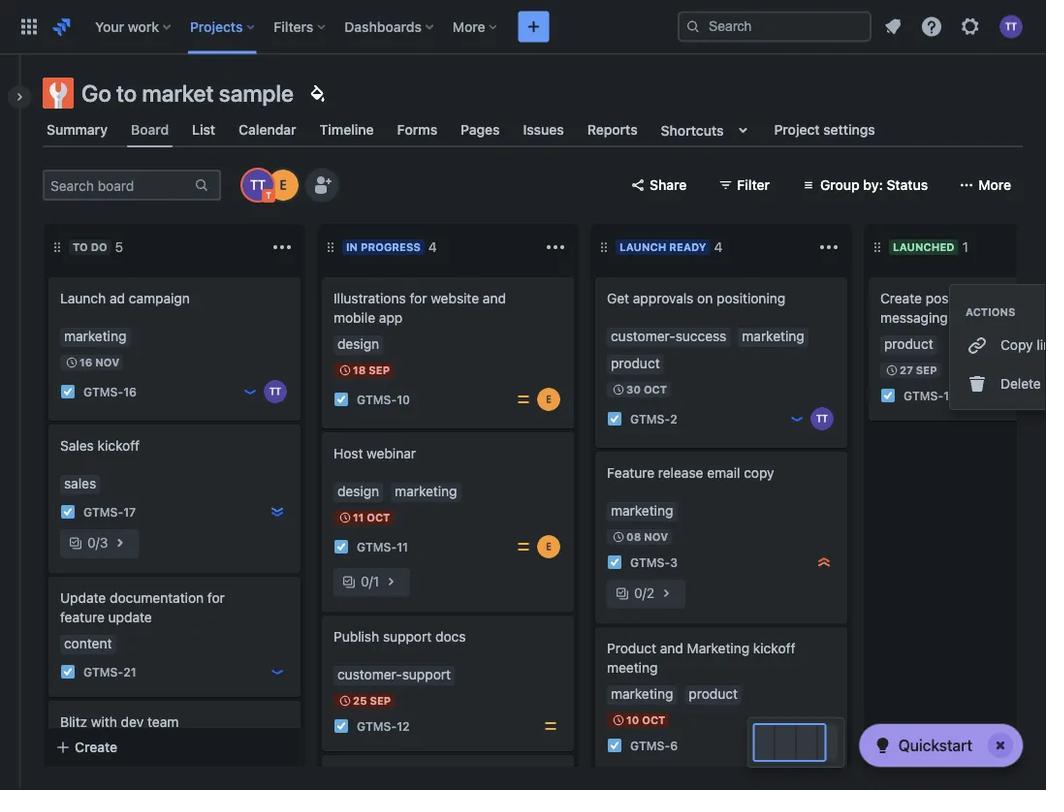 Task type: describe. For each thing, give the bounding box(es) containing it.
in
[[346, 241, 358, 254]]

jira image
[[50, 15, 74, 38]]

0 for 0 / 3
[[87, 535, 96, 551]]

medium image for illustrations for website and mobile app
[[516, 392, 532, 407]]

app
[[379, 310, 403, 326]]

task image for gtms-6
[[607, 738, 623, 754]]

gtms-17
[[83, 505, 136, 519]]

task image for campaign
[[60, 384, 76, 400]]

0 horizontal spatial kickoff
[[98, 438, 140, 454]]

gtms- for get approvals on positioning
[[631, 412, 670, 426]]

publish support docs
[[334, 629, 466, 645]]

18 september 2023 image
[[338, 363, 353, 378]]

0 / 1
[[361, 574, 379, 590]]

messaging
[[881, 310, 948, 326]]

positioning inside create positioning and messaging for new feature
[[926, 291, 995, 307]]

work
[[128, 18, 159, 34]]

1 vertical spatial 10
[[627, 714, 640, 727]]

support
[[383, 629, 432, 645]]

release
[[659, 465, 704, 481]]

gtms- for feature release email copy
[[631, 556, 670, 569]]

your
[[95, 18, 124, 34]]

in progress 4
[[346, 239, 437, 255]]

launch for launch ad campaign
[[60, 291, 106, 307]]

0 vertical spatial 3
[[100, 535, 108, 551]]

forms
[[397, 122, 438, 138]]

task image for gtms-17
[[60, 504, 76, 520]]

gtms- for host webinar
[[357, 540, 397, 554]]

30 october 2023 image
[[611, 382, 627, 398]]

product
[[607, 641, 657, 657]]

0 for 0 / 2
[[634, 585, 643, 601]]

sep for mobile
[[369, 364, 390, 377]]

oct for webinar
[[367, 512, 390, 524]]

eloisefrancis23 image
[[268, 170, 299, 201]]

on
[[698, 291, 713, 307]]

10 october 2023 image
[[611, 713, 627, 728]]

settings image
[[959, 15, 983, 38]]

do
[[91, 241, 107, 254]]

create button
[[44, 730, 306, 765]]

forms link
[[393, 113, 442, 147]]

sales
[[60, 438, 94, 454]]

projects
[[190, 18, 243, 34]]

delete button
[[951, 365, 1047, 404]]

documentation
[[110, 590, 204, 606]]

market
[[142, 80, 214, 107]]

create for create
[[75, 740, 118, 756]]

launched 1
[[893, 239, 969, 255]]

search image
[[686, 19, 701, 34]]

/ for 3
[[96, 535, 100, 551]]

board
[[131, 122, 169, 138]]

more inside more button
[[979, 177, 1012, 193]]

more button
[[948, 170, 1023, 201]]

gtms-2
[[631, 412, 678, 426]]

nov for feature
[[644, 531, 669, 544]]

3 inside gtms-3 link
[[670, 556, 678, 569]]

update
[[108, 610, 152, 626]]

low image
[[270, 664, 285, 680]]

dashboards
[[345, 18, 422, 34]]

blitz
[[60, 714, 87, 730]]

gtms- down 27 sep
[[904, 389, 944, 402]]

gtms-6
[[631, 739, 678, 753]]

dismiss quickstart image
[[986, 730, 1017, 761]]

add people image
[[310, 174, 334, 197]]

progress
[[361, 241, 421, 254]]

status
[[887, 177, 929, 193]]

medium image for host webinar
[[516, 539, 532, 555]]

website
[[431, 291, 479, 307]]

10 october 2023 image
[[611, 713, 627, 728]]

tab list containing board
[[31, 113, 1035, 147]]

6
[[670, 739, 678, 753]]

group by: status
[[821, 177, 929, 193]]

and inside product and marketing kickoff meeting
[[660, 641, 684, 657]]

delete
[[1001, 376, 1042, 392]]

go to market sample
[[81, 80, 294, 107]]

eloisefrancis23 image for illustrations for website and mobile app
[[537, 388, 561, 411]]

reports link
[[584, 113, 642, 147]]

copy lin button
[[951, 326, 1047, 365]]

actions group
[[951, 285, 1047, 409]]

0 / 2
[[634, 585, 655, 601]]

dev
[[121, 714, 144, 730]]

marketing
[[687, 641, 750, 657]]

nov for launch
[[95, 356, 119, 369]]

issues link
[[520, 113, 568, 147]]

product and marketing kickoff meeting
[[607, 641, 796, 676]]

lowest image
[[270, 504, 285, 520]]

task image down 27 september 2023 image
[[881, 388, 896, 404]]

launched
[[893, 241, 955, 254]]

/ for 2
[[643, 585, 647, 601]]

more button
[[447, 11, 505, 42]]

gtms-16 link
[[83, 384, 137, 400]]

settings
[[824, 122, 876, 138]]

more inside more popup button
[[453, 18, 486, 34]]

launch ready 4
[[620, 239, 723, 255]]

column actions menu image for and
[[544, 236, 567, 259]]

help image
[[921, 15, 944, 38]]

1 vertical spatial 2
[[647, 585, 655, 601]]

team
[[148, 714, 179, 730]]

gtms-12
[[357, 720, 410, 733]]

27
[[900, 364, 914, 377]]

primary element
[[12, 0, 678, 54]]

timeline
[[320, 122, 374, 138]]

column actions menu image
[[271, 236, 294, 259]]

go
[[81, 80, 111, 107]]

Search field
[[678, 11, 872, 42]]

filters button
[[268, 11, 333, 42]]

kickoff inside product and marketing kickoff meeting
[[754, 641, 796, 657]]

ready
[[670, 241, 707, 254]]

1 positioning from the left
[[717, 291, 786, 307]]

get
[[607, 291, 630, 307]]

gtms-17 link
[[83, 504, 136, 520]]

sample
[[219, 80, 294, 107]]

gtms-1 link
[[904, 387, 950, 404]]

approvals
[[633, 291, 694, 307]]

create image
[[523, 15, 546, 38]]

feature
[[607, 465, 655, 481]]

blitz with dev team
[[60, 714, 179, 730]]

your work
[[95, 18, 159, 34]]

get approvals on positioning
[[607, 291, 786, 307]]

task image for on
[[607, 411, 623, 427]]

18 sep
[[353, 364, 390, 377]]

08 nov
[[627, 531, 669, 544]]

illustrations for website and mobile app
[[334, 291, 506, 326]]

lin
[[1037, 337, 1047, 353]]

project settings
[[775, 122, 876, 138]]

calendar
[[239, 122, 296, 138]]

set background color image
[[305, 81, 329, 105]]



Task type: vqa. For each thing, say whether or not it's contained in the screenshot.
Normal in the top of the page
no



Task type: locate. For each thing, give the bounding box(es) containing it.
gtms-1
[[904, 389, 950, 402]]

0 vertical spatial oct
[[644, 384, 667, 396]]

update documentation for feature update
[[60, 590, 225, 626]]

launch
[[620, 241, 667, 254], [60, 291, 106, 307]]

Search board text field
[[45, 172, 192, 199]]

gtms- for publish support docs
[[357, 720, 397, 733]]

more left create image
[[453, 18, 486, 34]]

gtms- for illustrations for website and mobile app
[[357, 393, 397, 406]]

4 right progress
[[429, 239, 437, 255]]

1 column actions menu image from the left
[[544, 236, 567, 259]]

10 up gtms-6
[[627, 714, 640, 727]]

1 vertical spatial terry turtle image
[[264, 380, 287, 404]]

gtms- up 0 / 3
[[83, 505, 123, 519]]

task image left gtms-17 link
[[60, 504, 76, 520]]

21
[[123, 665, 136, 679]]

by:
[[864, 177, 884, 193]]

2 horizontal spatial for
[[952, 310, 970, 326]]

0 horizontal spatial 11
[[353, 512, 364, 524]]

task image down 30 october 2023 image
[[607, 411, 623, 427]]

0 horizontal spatial 1
[[373, 574, 379, 590]]

16 nov
[[80, 356, 119, 369]]

reports
[[588, 122, 638, 138]]

low image for sales kickoff
[[243, 384, 258, 400]]

create up "messaging"
[[881, 291, 922, 307]]

1 for launched 1
[[963, 239, 969, 255]]

task image
[[60, 384, 76, 400], [881, 388, 896, 404], [607, 411, 623, 427], [334, 539, 349, 555], [607, 555, 623, 570], [334, 719, 349, 734]]

gtms-6 link
[[631, 738, 678, 754]]

task image left gtms-21 link
[[60, 664, 76, 680]]

1 horizontal spatial low image
[[790, 411, 805, 427]]

2 vertical spatial terry turtle image
[[811, 407, 834, 431]]

0 vertical spatial 2
[[670, 412, 678, 426]]

eloisefrancis23 image left 08
[[537, 535, 561, 559]]

16 up the sales kickoff
[[123, 385, 137, 399]]

list link
[[188, 113, 219, 147]]

0 for 0 / 1
[[361, 574, 369, 590]]

1 vertical spatial feature
[[60, 610, 105, 626]]

25 september 2023 image
[[338, 694, 353, 709]]

nov right 08
[[644, 531, 669, 544]]

4
[[429, 239, 437, 255], [715, 239, 723, 255]]

gtms- for launch ad campaign
[[83, 385, 123, 399]]

medium image
[[516, 392, 532, 407], [516, 539, 532, 555], [543, 719, 559, 734]]

0 horizontal spatial 10
[[397, 393, 410, 406]]

create for create positioning and messaging for new feature
[[881, 291, 922, 307]]

1
[[963, 239, 969, 255], [944, 389, 950, 402], [373, 574, 379, 590]]

terry turtle image
[[243, 170, 274, 201], [264, 380, 287, 404], [811, 407, 834, 431]]

gtms- down 25 sep
[[357, 720, 397, 733]]

pages
[[461, 122, 500, 138]]

tab list
[[31, 113, 1035, 147]]

11 up gtms-11
[[353, 512, 364, 524]]

banner
[[0, 0, 1047, 54]]

launch ad campaign
[[60, 291, 190, 307]]

0 horizontal spatial and
[[483, 291, 506, 307]]

oct right "30"
[[644, 384, 667, 396]]

2 eloisefrancis23 image from the top
[[537, 535, 561, 559]]

1 down gtms-11 link
[[373, 574, 379, 590]]

for inside update documentation for feature update
[[207, 590, 225, 606]]

0 down gtms-3 link
[[634, 585, 643, 601]]

18 september 2023 image
[[338, 363, 353, 378]]

2 down gtms-3 link
[[647, 585, 655, 601]]

2 vertical spatial medium image
[[543, 719, 559, 734]]

for left new
[[952, 310, 970, 326]]

1 vertical spatial 1
[[944, 389, 950, 402]]

host webinar
[[334, 446, 416, 462]]

gtms- inside "link"
[[631, 412, 670, 426]]

1 horizontal spatial 16
[[123, 385, 137, 399]]

for
[[410, 291, 427, 307], [952, 310, 970, 326], [207, 590, 225, 606]]

low image for feature release email copy
[[790, 411, 805, 427]]

0 horizontal spatial 0
[[87, 535, 96, 551]]

0 horizontal spatial /
[[96, 535, 100, 551]]

0 horizontal spatial column actions menu image
[[544, 236, 567, 259]]

30 october 2023 image
[[611, 382, 627, 398]]

0 horizontal spatial launch
[[60, 291, 106, 307]]

11 oct
[[353, 512, 390, 524]]

1 horizontal spatial 2
[[670, 412, 678, 426]]

summary link
[[43, 113, 112, 147]]

copy link image
[[966, 334, 989, 357]]

appswitcher icon image
[[17, 15, 41, 38]]

gtms- down 30 oct
[[631, 412, 670, 426]]

eloisefrancis23 image
[[537, 388, 561, 411], [537, 535, 561, 559]]

meeting
[[607, 660, 658, 676]]

list
[[192, 122, 215, 138]]

1 horizontal spatial more
[[979, 177, 1012, 193]]

17
[[123, 505, 136, 519]]

2 vertical spatial oct
[[642, 714, 666, 727]]

16 november 2023 image
[[64, 355, 80, 371], [64, 355, 80, 371]]

quickstart
[[899, 737, 973, 755]]

10
[[397, 393, 410, 406], [627, 714, 640, 727]]

task image for gtms-21
[[60, 664, 76, 680]]

launch inside launch ready 4
[[620, 241, 667, 254]]

1 vertical spatial eloisefrancis23 image
[[537, 535, 561, 559]]

1 horizontal spatial 1
[[944, 389, 950, 402]]

1 vertical spatial launch
[[60, 291, 106, 307]]

1 vertical spatial low image
[[790, 411, 805, 427]]

0 horizontal spatial feature
[[60, 610, 105, 626]]

create inside create positioning and messaging for new feature
[[881, 291, 922, 307]]

for left website
[[410, 291, 427, 307]]

0 vertical spatial 1
[[963, 239, 969, 255]]

share button
[[619, 170, 699, 201]]

2
[[670, 412, 678, 426], [647, 585, 655, 601]]

1 horizontal spatial 11
[[397, 540, 408, 554]]

gtms-10 link
[[357, 391, 410, 408]]

task image down 25 september 2023 image
[[334, 719, 349, 734]]

1 vertical spatial create
[[75, 740, 118, 756]]

high image
[[817, 738, 832, 754]]

column actions menu image for positioning
[[818, 236, 841, 259]]

gtms- down 18 sep
[[357, 393, 397, 406]]

create positioning and messaging for new feature
[[881, 291, 1047, 326]]

for inside create positioning and messaging for new feature
[[952, 310, 970, 326]]

feature inside update documentation for feature update
[[60, 610, 105, 626]]

3
[[100, 535, 108, 551], [670, 556, 678, 569]]

2 inside "link"
[[670, 412, 678, 426]]

gtms- up with
[[83, 665, 123, 679]]

kickoff
[[98, 438, 140, 454], [754, 641, 796, 657]]

30
[[627, 384, 641, 396]]

0 / 3
[[87, 535, 108, 551]]

gtms-11 link
[[357, 539, 408, 555]]

task image down 18 september 2023 image
[[334, 392, 349, 407]]

0 vertical spatial feature
[[1003, 310, 1047, 326]]

feature release email copy
[[607, 465, 775, 481]]

oct
[[644, 384, 667, 396], [367, 512, 390, 524], [642, 714, 666, 727]]

filter
[[738, 177, 770, 193]]

5
[[115, 239, 123, 255]]

and right website
[[483, 291, 506, 307]]

task image left gtms-16 link
[[60, 384, 76, 400]]

1 vertical spatial medium image
[[516, 539, 532, 555]]

your profile and settings image
[[1000, 15, 1023, 38]]

gtms- for product and marketing kickoff meeting
[[631, 739, 670, 753]]

2 positioning from the left
[[926, 291, 995, 307]]

low image
[[243, 384, 258, 400], [790, 411, 805, 427]]

/ for 1
[[369, 574, 373, 590]]

notifications image
[[882, 15, 905, 38]]

1 horizontal spatial 0
[[361, 574, 369, 590]]

dashboards button
[[339, 11, 441, 42]]

0 vertical spatial kickoff
[[98, 438, 140, 454]]

30 oct
[[627, 384, 667, 396]]

highest image
[[817, 555, 832, 570]]

0 horizontal spatial 2
[[647, 585, 655, 601]]

1 horizontal spatial and
[[660, 641, 684, 657]]

illustrations
[[334, 291, 406, 307]]

0 down gtms-17 link
[[87, 535, 96, 551]]

1 vertical spatial kickoff
[[754, 641, 796, 657]]

create down with
[[75, 740, 118, 756]]

task image for email
[[607, 555, 623, 570]]

and inside create positioning and messaging for new feature
[[999, 291, 1022, 307]]

0 vertical spatial 16
[[80, 356, 92, 369]]

oct for and
[[642, 714, 666, 727]]

feature inside create positioning and messaging for new feature
[[1003, 310, 1047, 326]]

gtms- down 11 oct on the left of the page
[[357, 540, 397, 554]]

and up new
[[999, 291, 1022, 307]]

0 horizontal spatial more
[[453, 18, 486, 34]]

1 vertical spatial for
[[952, 310, 970, 326]]

25 september 2023 image
[[338, 694, 353, 709]]

1 horizontal spatial column actions menu image
[[818, 236, 841, 259]]

to
[[116, 80, 137, 107]]

oct up gtms-11
[[367, 512, 390, 524]]

gtms-11
[[357, 540, 408, 554]]

gtms- down 16 nov
[[83, 385, 123, 399]]

0 horizontal spatial nov
[[95, 356, 119, 369]]

0 horizontal spatial 3
[[100, 535, 108, 551]]

0 vertical spatial medium image
[[516, 392, 532, 407]]

gtms-3 link
[[631, 554, 678, 571]]

1 right launched
[[963, 239, 969, 255]]

gtms-10
[[357, 393, 410, 406]]

terry turtle image for get approvals on positioning
[[811, 407, 834, 431]]

feature down update on the left of page
[[60, 610, 105, 626]]

0 horizontal spatial positioning
[[717, 291, 786, 307]]

1 horizontal spatial kickoff
[[754, 641, 796, 657]]

2 horizontal spatial 0
[[634, 585, 643, 601]]

launch left 'ad'
[[60, 291, 106, 307]]

4 right ready
[[715, 239, 723, 255]]

0 down gtms-11 link
[[361, 574, 369, 590]]

1 vertical spatial more
[[979, 177, 1012, 193]]

eloisefrancis23 image left 30 october 2023 image
[[537, 388, 561, 411]]

gtms- down 08 nov
[[631, 556, 670, 569]]

1 horizontal spatial /
[[369, 574, 373, 590]]

column actions menu image
[[544, 236, 567, 259], [818, 236, 841, 259]]

actions
[[966, 306, 1016, 319]]

delete image
[[966, 372, 989, 396]]

1 eloisefrancis23 image from the top
[[537, 388, 561, 411]]

task image for docs
[[334, 719, 349, 734]]

copy
[[744, 465, 775, 481]]

banner containing your work
[[0, 0, 1047, 54]]

27 september 2023 image
[[885, 363, 900, 378]]

campaign
[[129, 291, 190, 307]]

0 horizontal spatial create
[[75, 740, 118, 756]]

positioning right on
[[717, 291, 786, 307]]

0 horizontal spatial for
[[207, 590, 225, 606]]

0 horizontal spatial 4
[[429, 239, 437, 255]]

to do 5
[[73, 239, 123, 255]]

2 4 from the left
[[715, 239, 723, 255]]

1 vertical spatial nov
[[644, 531, 669, 544]]

more right 'status'
[[979, 177, 1012, 193]]

1 vertical spatial 3
[[670, 556, 678, 569]]

kickoff right the sales
[[98, 438, 140, 454]]

sep for for
[[916, 364, 938, 377]]

task image for gtms-10
[[334, 392, 349, 407]]

task image
[[334, 392, 349, 407], [60, 504, 76, 520], [60, 664, 76, 680], [607, 738, 623, 754]]

oct for approvals
[[644, 384, 667, 396]]

2 vertical spatial 1
[[373, 574, 379, 590]]

quickstart button
[[860, 725, 1023, 767]]

1 horizontal spatial create
[[881, 291, 922, 307]]

25
[[353, 695, 367, 708]]

check image
[[872, 734, 895, 758]]

feature
[[1003, 310, 1047, 326], [60, 610, 105, 626]]

with
[[91, 714, 117, 730]]

feature up "copy lin"
[[1003, 310, 1047, 326]]

0 vertical spatial 10
[[397, 393, 410, 406]]

task image left gtms-3 link
[[607, 555, 623, 570]]

project
[[775, 122, 820, 138]]

/ down gtms-11 link
[[369, 574, 373, 590]]

eloisefrancis23 image for host webinar
[[537, 535, 561, 559]]

11 up publish support docs
[[397, 540, 408, 554]]

2 column actions menu image from the left
[[818, 236, 841, 259]]

2 up 'release'
[[670, 412, 678, 426]]

1 vertical spatial 11
[[397, 540, 408, 554]]

gtms- down 10 oct
[[631, 739, 670, 753]]

gtms-21
[[83, 665, 136, 679]]

1 horizontal spatial nov
[[644, 531, 669, 544]]

1 horizontal spatial 10
[[627, 714, 640, 727]]

/ down gtms-17 link
[[96, 535, 100, 551]]

10 oct
[[627, 714, 666, 727]]

0 vertical spatial eloisefrancis23 image
[[537, 388, 561, 411]]

1 horizontal spatial 3
[[670, 556, 678, 569]]

2 horizontal spatial /
[[643, 585, 647, 601]]

create
[[881, 291, 922, 307], [75, 740, 118, 756]]

1 horizontal spatial for
[[410, 291, 427, 307]]

your work button
[[89, 11, 178, 42]]

0 vertical spatial for
[[410, 291, 427, 307]]

jira image
[[50, 15, 74, 38]]

to
[[73, 241, 88, 254]]

1 vertical spatial oct
[[367, 512, 390, 524]]

oct up gtms-6
[[642, 714, 666, 727]]

and right the product
[[660, 641, 684, 657]]

1 horizontal spatial feature
[[1003, 310, 1047, 326]]

27 september 2023 image
[[885, 363, 900, 378]]

2 vertical spatial for
[[207, 590, 225, 606]]

1 horizontal spatial 4
[[715, 239, 723, 255]]

terry turtle image for launch ad campaign
[[264, 380, 287, 404]]

sep right 18
[[369, 364, 390, 377]]

kickoff right marketing
[[754, 641, 796, 657]]

0 vertical spatial low image
[[243, 384, 258, 400]]

create inside "button"
[[75, 740, 118, 756]]

11 october 2023 image
[[338, 510, 353, 526], [338, 510, 353, 526]]

for right documentation
[[207, 590, 225, 606]]

0 vertical spatial launch
[[620, 241, 667, 254]]

0 horizontal spatial low image
[[243, 384, 258, 400]]

launch left ready
[[620, 241, 667, 254]]

gtms-12 link
[[357, 718, 410, 735]]

email
[[707, 465, 741, 481]]

2 horizontal spatial and
[[999, 291, 1022, 307]]

0 vertical spatial more
[[453, 18, 486, 34]]

1 horizontal spatial launch
[[620, 241, 667, 254]]

11
[[353, 512, 364, 524], [397, 540, 408, 554]]

launch for launch ready 4
[[620, 241, 667, 254]]

4 for website
[[429, 239, 437, 255]]

16 up gtms-16
[[80, 356, 92, 369]]

1 4 from the left
[[429, 239, 437, 255]]

0 vertical spatial nov
[[95, 356, 119, 369]]

08 november 2023 image
[[611, 530, 627, 545], [611, 530, 627, 545]]

sep right 27
[[916, 364, 938, 377]]

0 vertical spatial terry turtle image
[[243, 170, 274, 201]]

gtms-3
[[631, 556, 678, 569]]

0 horizontal spatial 16
[[80, 356, 92, 369]]

and inside illustrations for website and mobile app
[[483, 291, 506, 307]]

issues
[[523, 122, 564, 138]]

more
[[453, 18, 486, 34], [979, 177, 1012, 193]]

sep right the 25
[[370, 695, 391, 708]]

for inside illustrations for website and mobile app
[[410, 291, 427, 307]]

gtms-21 link
[[83, 664, 136, 681]]

group
[[821, 177, 860, 193]]

4 for on
[[715, 239, 723, 255]]

task image left gtms-11 link
[[334, 539, 349, 555]]

1 vertical spatial 16
[[123, 385, 137, 399]]

publish
[[334, 629, 379, 645]]

0 vertical spatial 11
[[353, 512, 364, 524]]

ad
[[110, 291, 125, 307]]

1 horizontal spatial positioning
[[926, 291, 995, 307]]

positioning up new
[[926, 291, 995, 307]]

0 vertical spatial create
[[881, 291, 922, 307]]

1 for gtms-1
[[944, 389, 950, 402]]

nov up gtms-16
[[95, 356, 119, 369]]

2 horizontal spatial 1
[[963, 239, 969, 255]]

mobile
[[334, 310, 376, 326]]

task image down 10 october 2023 icon
[[607, 738, 623, 754]]

1 left delete image
[[944, 389, 950, 402]]

sidebar navigation image
[[0, 78, 43, 116]]

/ down gtms-3 link
[[643, 585, 647, 601]]

webinar
[[367, 446, 416, 462]]

host
[[334, 446, 363, 462]]

10 up webinar
[[397, 393, 410, 406]]



